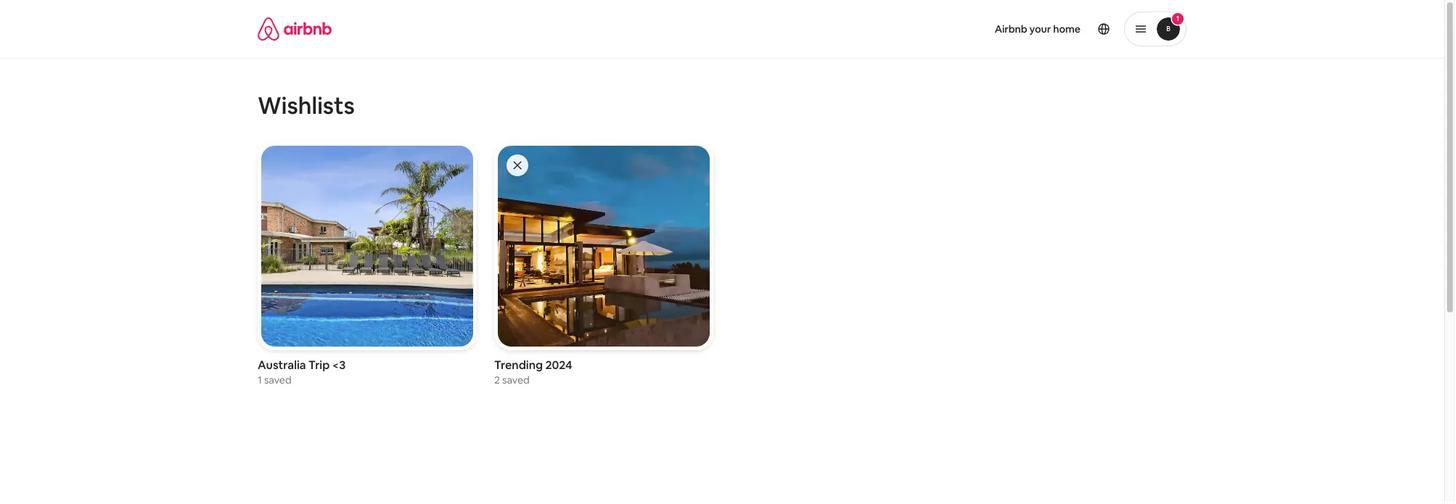 Task type: describe. For each thing, give the bounding box(es) containing it.
trip
[[309, 358, 330, 373]]

saved inside "trending 2024 2 saved"
[[502, 374, 530, 387]]

2
[[494, 374, 500, 387]]

australia
[[258, 358, 306, 373]]

wishlists
[[258, 91, 355, 120]]

1 inside australia trip <3 1 saved
[[258, 374, 262, 387]]

home
[[1053, 23, 1081, 36]]

trending 2024 2 saved
[[494, 358, 572, 387]]

1 button
[[1124, 12, 1187, 46]]

1 inside dropdown button
[[1176, 14, 1180, 23]]

<3
[[332, 358, 346, 373]]

your
[[1030, 23, 1051, 36]]

airbnb
[[995, 23, 1028, 36]]



Task type: vqa. For each thing, say whether or not it's contained in the screenshot.
top our
no



Task type: locate. For each thing, give the bounding box(es) containing it.
profile element
[[740, 0, 1187, 58]]

1 saved from the left
[[264, 374, 292, 387]]

2024
[[545, 358, 572, 373]]

airbnb your home
[[995, 23, 1081, 36]]

0 horizontal spatial saved
[[264, 374, 292, 387]]

australia trip <3 1 saved
[[258, 358, 346, 387]]

saved down trending on the bottom of the page
[[502, 374, 530, 387]]

0 horizontal spatial 1
[[258, 374, 262, 387]]

0 vertical spatial 1
[[1176, 14, 1180, 23]]

1
[[1176, 14, 1180, 23], [258, 374, 262, 387]]

saved inside australia trip <3 1 saved
[[264, 374, 292, 387]]

airbnb your home link
[[986, 14, 1089, 44]]

1 horizontal spatial saved
[[502, 374, 530, 387]]

trending
[[494, 358, 543, 373]]

saved
[[264, 374, 292, 387], [502, 374, 530, 387]]

saved down the australia
[[264, 374, 292, 387]]

1 vertical spatial 1
[[258, 374, 262, 387]]

2 saved from the left
[[502, 374, 530, 387]]

1 horizontal spatial 1
[[1176, 14, 1180, 23]]



